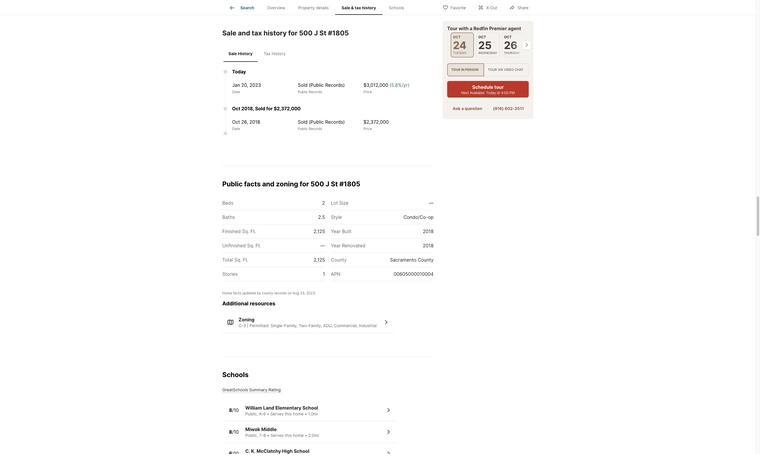 Task type: vqa. For each thing, say whether or not it's contained in the screenshot.


Task type: describe. For each thing, give the bounding box(es) containing it.
share button
[[505, 1, 534, 13]]

oct 26, 2018 date
[[232, 119, 260, 131]]

sold (public records) public records for $3,012,000
[[298, 82, 345, 94]]

1 vertical spatial 2023
[[307, 291, 315, 295]]

tax
[[264, 51, 271, 56]]

1
[[323, 271, 325, 277]]

ft. for finished sq. ft.
[[251, 228, 256, 234]]

adu,
[[323, 323, 333, 328]]

this inside william land elementary school public, k-6 • serves this home • 1.0mi
[[285, 411, 292, 416]]

property
[[298, 5, 315, 10]]

0 horizontal spatial schools
[[222, 371, 249, 379]]

— for unfinished sq. ft.
[[321, 243, 325, 249]]

date for oct 26, 2018
[[232, 127, 240, 131]]

aug
[[293, 291, 299, 295]]

0 horizontal spatial and
[[238, 29, 250, 37]]

tour for tour via video chat
[[488, 68, 497, 72]]

overview
[[267, 5, 285, 10]]

today inside the schedule tour next available: today at 4:00 pm
[[486, 91, 496, 95]]

zoning c-3 | permitted: single-family, two-family, adu, commercial, industrial
[[239, 317, 377, 328]]

|
[[247, 323, 249, 328]]

home
[[222, 291, 232, 295]]

25
[[479, 39, 492, 52]]

1 horizontal spatial $2,372,000
[[364, 119, 389, 125]]

7-
[[259, 433, 264, 438]]

(916)
[[493, 106, 504, 111]]

jan
[[232, 82, 240, 88]]

2,125 for total sq. ft.
[[314, 257, 325, 263]]

condo/co-op
[[404, 214, 434, 220]]

sale & tax history tab
[[335, 1, 383, 15]]

lot size
[[331, 200, 349, 206]]

next
[[462, 91, 469, 95]]

facts for home
[[233, 291, 241, 295]]

year built
[[331, 228, 352, 234]]

details
[[316, 5, 329, 10]]

ask a question link
[[453, 106, 483, 111]]

(5.8%/yr)
[[390, 82, 410, 88]]

k.
[[251, 448, 256, 454]]

serves inside william land elementary school public, k-6 • serves this home • 1.0mi
[[271, 411, 284, 416]]

$2,372,000 price
[[364, 119, 389, 131]]

#1805 for sale and tax history for 500 j st #1805
[[328, 29, 349, 37]]

industrial
[[359, 323, 377, 328]]

commercial,
[[334, 323, 358, 328]]

1 county from the left
[[331, 257, 347, 263]]

8 /10 for william
[[229, 408, 239, 413]]

share
[[518, 5, 529, 10]]

greatschools summary rating link
[[222, 387, 281, 392]]

date for jan 20, 2023
[[232, 90, 240, 94]]

zoning
[[239, 317, 255, 323]]

premier
[[490, 26, 507, 31]]

2.0mi
[[308, 433, 319, 438]]

person
[[466, 68, 479, 72]]

school inside button
[[294, 448, 310, 454]]

year renovated
[[331, 243, 366, 249]]

tax history tab
[[258, 46, 292, 61]]

in
[[461, 68, 465, 72]]

c. k. mcclatchy high school
[[245, 448, 310, 454]]

records for $2,372,000
[[309, 127, 323, 131]]

beds
[[222, 200, 233, 206]]

x-out button
[[473, 1, 502, 13]]

sale for sale and tax history for 500 j st #1805
[[222, 29, 237, 37]]

updated
[[242, 291, 256, 295]]

6
[[263, 411, 266, 416]]

2 county from the left
[[418, 257, 434, 263]]

2.5
[[318, 214, 325, 220]]

public, inside miwok middle public, 7-8 • serves this home • 2.0mi
[[245, 433, 258, 438]]

with
[[459, 26, 469, 31]]

apn
[[331, 271, 341, 277]]

sale for sale & tax history
[[342, 5, 350, 10]]

2018,
[[242, 106, 254, 112]]

• left 2.0mi
[[305, 433, 307, 438]]

elementary
[[276, 405, 302, 411]]

c-
[[239, 323, 243, 328]]

history for tax history
[[272, 51, 286, 56]]

home facts updated by county records on aug 23, 2023 .
[[222, 291, 316, 295]]

at
[[497, 91, 500, 95]]

video
[[504, 68, 514, 72]]

c.
[[245, 448, 250, 454]]

baths
[[222, 214, 235, 220]]

tuesday
[[453, 51, 467, 55]]

1 family, from the left
[[284, 323, 298, 328]]

1.0mi
[[308, 411, 318, 416]]

23,
[[300, 291, 306, 295]]

ask
[[453, 106, 461, 111]]

8 inside miwok middle public, 7-8 • serves this home • 2.0mi
[[264, 433, 266, 438]]

public, inside william land elementary school public, k-6 • serves this home • 1.0mi
[[245, 411, 258, 416]]

/10 for william
[[232, 408, 239, 413]]

question
[[465, 106, 483, 111]]

26,
[[241, 119, 248, 125]]

8 /10 for miwok
[[229, 429, 239, 435]]

sacramento county
[[390, 257, 434, 263]]

sale history
[[229, 51, 253, 56]]

/10 for miwok
[[232, 429, 239, 435]]

public for jan 20, 2023
[[298, 90, 308, 94]]

records) for $3,012,000
[[325, 82, 345, 88]]

summary
[[249, 387, 268, 392]]

sq. for total
[[235, 257, 242, 263]]

st for sale and tax history for 500 j st #1805
[[320, 29, 327, 37]]

oct 26 thursday
[[504, 35, 521, 55]]

finished sq. ft.
[[222, 228, 256, 234]]

total sq. ft.
[[222, 257, 249, 263]]

records for $3,012,000
[[309, 90, 323, 94]]

2,125 for finished sq. ft.
[[314, 228, 325, 234]]

miwok middle public, 7-8 • serves this home • 2.0mi
[[245, 427, 319, 438]]

land
[[263, 405, 274, 411]]

sold (public records) public records for $2,372,000
[[298, 119, 345, 131]]

8 for miwok
[[229, 429, 232, 435]]

tab list containing sale history
[[222, 45, 293, 62]]

on
[[288, 291, 292, 295]]

20,
[[241, 82, 248, 88]]

oct for 24
[[453, 35, 461, 39]]

3511
[[515, 106, 524, 111]]

sq. for unfinished
[[247, 243, 254, 249]]

tour with a redfin premier agent
[[448, 26, 521, 31]]

sold for oct 26, 2018
[[298, 119, 308, 125]]

500 for zoning
[[311, 180, 324, 188]]

property details tab
[[292, 1, 335, 15]]

available:
[[470, 91, 485, 95]]

agent
[[508, 26, 521, 31]]

search
[[241, 5, 254, 10]]

sq. for finished
[[242, 228, 249, 234]]

602-
[[505, 106, 515, 111]]

oct inside oct 26, 2018 date
[[232, 119, 240, 125]]

sale and tax history for 500 j st #1805
[[222, 29, 349, 37]]

tab list containing search
[[222, 0, 416, 15]]

1 vertical spatial for
[[266, 106, 273, 112]]

sale history tab
[[224, 46, 258, 61]]

via
[[498, 68, 503, 72]]

oct 25 wednesday
[[479, 35, 497, 55]]

out
[[491, 5, 498, 10]]

$3,012,000 (5.8%/yr) price
[[364, 82, 410, 94]]

ft. for total sq. ft.
[[243, 257, 249, 263]]

stories
[[222, 271, 238, 277]]



Task type: locate. For each thing, give the bounding box(es) containing it.
1 tab list from the top
[[222, 0, 416, 15]]

1 vertical spatial records)
[[325, 119, 345, 125]]

0 vertical spatial for
[[288, 29, 298, 37]]

sale for sale history
[[229, 51, 237, 56]]

2018 down op
[[423, 228, 434, 234]]

public for oct 26, 2018
[[298, 127, 308, 131]]

0 vertical spatial public
[[298, 90, 308, 94]]

8 /10 left 'miwok'
[[229, 429, 239, 435]]

1 vertical spatial this
[[285, 433, 292, 438]]

history
[[362, 5, 376, 10], [264, 29, 287, 37]]

year
[[331, 228, 341, 234], [331, 243, 341, 249]]

date inside "jan 20, 2023 date"
[[232, 90, 240, 94]]

0 vertical spatial 2,125
[[314, 228, 325, 234]]

2018 up sacramento county
[[423, 243, 434, 249]]

1 2,125 from the top
[[314, 228, 325, 234]]

sold for jan 20, 2023
[[298, 82, 308, 88]]

thursday
[[504, 51, 521, 55]]

0 vertical spatial year
[[331, 228, 341, 234]]

sale & tax history
[[342, 5, 376, 10]]

8 down greatschools
[[229, 408, 232, 413]]

1 vertical spatial public,
[[245, 433, 258, 438]]

0 vertical spatial tax
[[355, 5, 361, 10]]

serves down 'middle'
[[271, 433, 284, 438]]

sq. right finished
[[242, 228, 249, 234]]

0 vertical spatial facts
[[244, 180, 261, 188]]

redfin
[[474, 26, 488, 31]]

1 (public from the top
[[309, 82, 324, 88]]

1 vertical spatial date
[[232, 127, 240, 131]]

mcclatchy
[[257, 448, 281, 454]]

1 vertical spatial sold
[[255, 106, 265, 112]]

1 horizontal spatial history
[[272, 51, 286, 56]]

history for sale history
[[238, 51, 253, 56]]

renovated
[[342, 243, 366, 249]]

8
[[229, 408, 232, 413], [229, 429, 232, 435], [264, 433, 266, 438]]

2 history from the left
[[272, 51, 286, 56]]

0 horizontal spatial today
[[232, 69, 246, 75]]

1 vertical spatial today
[[486, 91, 496, 95]]

list box
[[448, 63, 529, 76]]

today left "at"
[[486, 91, 496, 95]]

0 horizontal spatial $2,372,000
[[274, 106, 301, 112]]

oct left 26,
[[232, 119, 240, 125]]

1 vertical spatial tax
[[252, 29, 262, 37]]

1 horizontal spatial family,
[[309, 323, 322, 328]]

1 vertical spatial public
[[298, 127, 308, 131]]

1 serves from the top
[[271, 411, 284, 416]]

0 horizontal spatial facts
[[233, 291, 241, 295]]

county
[[262, 291, 273, 295]]

3
[[243, 323, 246, 328]]

school up 1.0mi
[[303, 405, 318, 411]]

8 left 'miwok'
[[229, 429, 232, 435]]

this down the elementary
[[285, 411, 292, 416]]

0 vertical spatial sold (public records) public records
[[298, 82, 345, 94]]

0 vertical spatial —
[[429, 200, 434, 206]]

• left 1.0mi
[[305, 411, 307, 416]]

•
[[267, 411, 269, 416], [305, 411, 307, 416], [267, 433, 270, 438], [305, 433, 307, 438]]

1 price from the top
[[364, 90, 372, 94]]

a right ask on the top
[[462, 106, 464, 111]]

2 home from the top
[[293, 433, 304, 438]]

oct 24 tuesday
[[453, 35, 467, 55]]

a
[[470, 26, 473, 31], [462, 106, 464, 111]]

$3,012,000
[[364, 82, 389, 88]]

william land elementary school public, k-6 • serves this home • 1.0mi
[[245, 405, 318, 416]]

st up lot
[[331, 180, 338, 188]]

unfinished sq. ft.
[[222, 243, 261, 249]]

public
[[298, 90, 308, 94], [298, 127, 308, 131], [222, 180, 243, 188]]

2023 right 20,
[[250, 82, 261, 88]]

0 horizontal spatial for
[[266, 106, 273, 112]]

0 horizontal spatial family,
[[284, 323, 298, 328]]

home
[[293, 411, 304, 416], [293, 433, 304, 438]]

1 history from the left
[[238, 51, 253, 56]]

1 horizontal spatial j
[[326, 180, 330, 188]]

date inside oct 26, 2018 date
[[232, 127, 240, 131]]

0 horizontal spatial st
[[320, 29, 327, 37]]

1 vertical spatial —
[[321, 243, 325, 249]]

tour left with on the right top
[[448, 26, 458, 31]]

0 vertical spatial 2018
[[250, 119, 260, 125]]

1 vertical spatial st
[[331, 180, 338, 188]]

lot
[[331, 200, 338, 206]]

0 vertical spatial records
[[309, 90, 323, 94]]

0 horizontal spatial history
[[264, 29, 287, 37]]

two-
[[299, 323, 309, 328]]

1 vertical spatial serves
[[271, 433, 284, 438]]

&
[[351, 5, 354, 10]]

ask a question
[[453, 106, 483, 111]]

1 /10 from the top
[[232, 408, 239, 413]]

2 vertical spatial sold
[[298, 119, 308, 125]]

2 year from the top
[[331, 243, 341, 249]]

serves down land
[[271, 411, 284, 416]]

oct left 2018,
[[232, 106, 240, 112]]

2 horizontal spatial for
[[300, 180, 309, 188]]

price inside $2,372,000 price
[[364, 127, 372, 131]]

2 public, from the top
[[245, 433, 258, 438]]

tour for tour in person
[[452, 68, 461, 72]]

and
[[238, 29, 250, 37], [262, 180, 275, 188]]

serves inside miwok middle public, 7-8 • serves this home • 2.0mi
[[271, 433, 284, 438]]

2 price from the top
[[364, 127, 372, 131]]

records) for $2,372,000
[[325, 119, 345, 125]]

j for zoning
[[326, 180, 330, 188]]

tax inside sale & tax history tab
[[355, 5, 361, 10]]

oct inside oct 26 thursday
[[504, 35, 512, 39]]

1 horizontal spatial today
[[486, 91, 496, 95]]

additional
[[222, 301, 249, 307]]

c. k. mcclatchy high school button
[[225, 443, 397, 454]]

0 vertical spatial and
[[238, 29, 250, 37]]

0 vertical spatial ft.
[[251, 228, 256, 234]]

2 vertical spatial public
[[222, 180, 243, 188]]

0 vertical spatial a
[[470, 26, 473, 31]]

1 vertical spatial sq.
[[247, 243, 254, 249]]

schools tab
[[383, 1, 411, 15]]

2 vertical spatial sq.
[[235, 257, 242, 263]]

facts
[[244, 180, 261, 188], [233, 291, 241, 295]]

oct for 25
[[479, 35, 486, 39]]

1 vertical spatial 500
[[311, 180, 324, 188]]

1 8 /10 from the top
[[229, 408, 239, 413]]

for for history
[[288, 29, 298, 37]]

1 horizontal spatial county
[[418, 257, 434, 263]]

2 vertical spatial for
[[300, 180, 309, 188]]

2 this from the top
[[285, 433, 292, 438]]

tour in person
[[452, 68, 479, 72]]

(916) 602-3511 link
[[493, 106, 524, 111]]

2 records) from the top
[[325, 119, 345, 125]]

500 for history
[[299, 29, 313, 37]]

zoning
[[276, 180, 298, 188]]

2018 for year built
[[423, 228, 434, 234]]

tax up sale history
[[252, 29, 262, 37]]

greatschools
[[222, 387, 248, 392]]

and left the zoning
[[262, 180, 275, 188]]

—
[[429, 200, 434, 206], [321, 243, 325, 249]]

today up "jan"
[[232, 69, 246, 75]]

1 vertical spatial year
[[331, 243, 341, 249]]

• right 6
[[267, 411, 269, 416]]

school right the high
[[294, 448, 310, 454]]

resources
[[250, 301, 276, 307]]

/10
[[232, 408, 239, 413], [232, 429, 239, 435]]

property details
[[298, 5, 329, 10]]

oct down agent
[[504, 35, 512, 39]]

school inside william land elementary school public, k-6 • serves this home • 1.0mi
[[303, 405, 318, 411]]

favorite
[[451, 5, 466, 10]]

2 (public from the top
[[309, 119, 324, 125]]

for right 2018,
[[266, 106, 273, 112]]

schools
[[389, 5, 404, 10], [222, 371, 249, 379]]

middle
[[261, 427, 277, 432]]

0 vertical spatial home
[[293, 411, 304, 416]]

history inside tab
[[362, 5, 376, 10]]

facts for public
[[244, 180, 261, 188]]

unfinished
[[222, 243, 246, 249]]

/10 left william on the left of page
[[232, 408, 239, 413]]

1 public, from the top
[[245, 411, 258, 416]]

(public for $3,012,000
[[309, 82, 324, 88]]

1 records from the top
[[309, 90, 323, 94]]

condo/co-
[[404, 214, 428, 220]]

0 vertical spatial 500
[[299, 29, 313, 37]]

2023 inside "jan 20, 2023 date"
[[250, 82, 261, 88]]

0 horizontal spatial a
[[462, 106, 464, 111]]

1 vertical spatial sold (public records) public records
[[298, 119, 345, 131]]

2,125 up 1
[[314, 257, 325, 263]]

1 home from the top
[[293, 411, 304, 416]]

oct down with on the right top
[[453, 35, 461, 39]]

1 vertical spatial 2,125
[[314, 257, 325, 263]]

history right "tax"
[[272, 51, 286, 56]]

2,125
[[314, 228, 325, 234], [314, 257, 325, 263]]

1 vertical spatial 8 /10
[[229, 429, 239, 435]]

(916) 602-3511
[[493, 106, 524, 111]]

for up tax history tab
[[288, 29, 298, 37]]

year left the built
[[331, 228, 341, 234]]

0 vertical spatial tab list
[[222, 0, 416, 15]]

None button
[[451, 33, 474, 58], [477, 33, 500, 57], [502, 33, 526, 57], [451, 33, 474, 58], [477, 33, 500, 57], [502, 33, 526, 57]]

family, left two-
[[284, 323, 298, 328]]

date
[[232, 90, 240, 94], [232, 127, 240, 131]]

history left "tax"
[[238, 51, 253, 56]]

1 vertical spatial a
[[462, 106, 464, 111]]

0 horizontal spatial county
[[331, 257, 347, 263]]

oct 2018, sold for $2,372,000
[[232, 106, 301, 112]]

2,125 down '2.5'
[[314, 228, 325, 234]]

op
[[428, 214, 434, 220]]

0 vertical spatial serves
[[271, 411, 284, 416]]

1 vertical spatial records
[[309, 127, 323, 131]]

today
[[232, 69, 246, 75], [486, 91, 496, 95]]

st down details
[[320, 29, 327, 37]]

8 /10 left william on the left of page
[[229, 408, 239, 413]]

1 vertical spatial price
[[364, 127, 372, 131]]

rating
[[269, 387, 281, 392]]

#1805 for public facts and zoning for 500 j st #1805
[[340, 180, 361, 188]]

records
[[274, 291, 287, 295]]

finished
[[222, 228, 241, 234]]

price inside $3,012,000 (5.8%/yr) price
[[364, 90, 372, 94]]

year down the year built
[[331, 243, 341, 249]]

1 horizontal spatial st
[[331, 180, 338, 188]]

x-out
[[487, 5, 498, 10]]

— up op
[[429, 200, 434, 206]]

0 vertical spatial sq.
[[242, 228, 249, 234]]

8 down 'middle'
[[264, 433, 266, 438]]

• down 'middle'
[[267, 433, 270, 438]]

ft. up unfinished sq. ft.
[[251, 228, 256, 234]]

1 horizontal spatial history
[[362, 5, 376, 10]]

2 serves from the top
[[271, 433, 284, 438]]

sale
[[342, 5, 350, 10], [222, 29, 237, 37], [229, 51, 237, 56]]

$2,372,000
[[274, 106, 301, 112], [364, 119, 389, 125]]

sacramento
[[390, 257, 417, 263]]

2 vertical spatial ft.
[[243, 257, 249, 263]]

history for and
[[264, 29, 287, 37]]

0 vertical spatial price
[[364, 90, 372, 94]]

2 family, from the left
[[309, 323, 322, 328]]

0 vertical spatial history
[[362, 5, 376, 10]]

— left year renovated
[[321, 243, 325, 249]]

history for &
[[362, 5, 376, 10]]

1 horizontal spatial for
[[288, 29, 298, 37]]

sold
[[298, 82, 308, 88], [255, 106, 265, 112], [298, 119, 308, 125]]

tax history
[[264, 51, 286, 56]]

1 vertical spatial /10
[[232, 429, 239, 435]]

1 vertical spatial j
[[326, 180, 330, 188]]

1 vertical spatial and
[[262, 180, 275, 188]]

and up sale history
[[238, 29, 250, 37]]

0 vertical spatial (public
[[309, 82, 324, 88]]

2 2,125 from the top
[[314, 257, 325, 263]]

1 vertical spatial #1805
[[340, 180, 361, 188]]

for
[[288, 29, 298, 37], [266, 106, 273, 112], [300, 180, 309, 188]]

1 vertical spatial home
[[293, 433, 304, 438]]

year for year renovated
[[331, 243, 341, 249]]

2 vertical spatial sale
[[229, 51, 237, 56]]

1 vertical spatial $2,372,000
[[364, 119, 389, 125]]

a right with on the right top
[[470, 26, 473, 31]]

0 horizontal spatial 2023
[[250, 82, 261, 88]]

oct inside 'oct 25 wednesday'
[[479, 35, 486, 39]]

1 vertical spatial (public
[[309, 119, 324, 125]]

year for year built
[[331, 228, 341, 234]]

total
[[222, 257, 233, 263]]

sq. right total
[[235, 257, 242, 263]]

2 date from the top
[[232, 127, 240, 131]]

0 horizontal spatial history
[[238, 51, 253, 56]]

1 sold (public records) public records from the top
[[298, 82, 345, 94]]

home down the elementary
[[293, 411, 304, 416]]

2018 right 26,
[[250, 119, 260, 125]]

2 /10 from the top
[[232, 429, 239, 435]]

2 tab list from the top
[[222, 45, 293, 62]]

tax for and
[[252, 29, 262, 37]]

family, left adu,
[[309, 323, 322, 328]]

1 this from the top
[[285, 411, 292, 416]]

#1805
[[328, 29, 349, 37], [340, 180, 361, 188]]

1 date from the top
[[232, 90, 240, 94]]

tour left 'in'
[[452, 68, 461, 72]]

history up tax history
[[264, 29, 287, 37]]

2
[[322, 200, 325, 206]]

0 vertical spatial this
[[285, 411, 292, 416]]

public,
[[245, 411, 258, 416], [245, 433, 258, 438]]

(public
[[309, 82, 324, 88], [309, 119, 324, 125]]

500
[[299, 29, 313, 37], [311, 180, 324, 188]]

1 vertical spatial 2018
[[423, 228, 434, 234]]

2018 for year renovated
[[423, 243, 434, 249]]

/10 left 'miwok'
[[232, 429, 239, 435]]

1 horizontal spatial and
[[262, 180, 275, 188]]

history right the &
[[362, 5, 376, 10]]

k-
[[259, 411, 263, 416]]

0 vertical spatial date
[[232, 90, 240, 94]]

j for history
[[314, 29, 318, 37]]

2 8 /10 from the top
[[229, 429, 239, 435]]

ft. down finished sq. ft.
[[256, 243, 261, 249]]

2 records from the top
[[309, 127, 323, 131]]

ft. down unfinished sq. ft.
[[243, 257, 249, 263]]

0 vertical spatial st
[[320, 29, 327, 37]]

1 vertical spatial history
[[264, 29, 287, 37]]

0 horizontal spatial tax
[[252, 29, 262, 37]]

oct inside oct 24 tuesday
[[453, 35, 461, 39]]

8 for william
[[229, 408, 232, 413]]

tax right the &
[[355, 5, 361, 10]]

county
[[331, 257, 347, 263], [418, 257, 434, 263]]

this up the high
[[285, 433, 292, 438]]

tour left the via
[[488, 68, 497, 72]]

1 horizontal spatial facts
[[244, 180, 261, 188]]

— for lot size
[[429, 200, 434, 206]]

tour via video chat
[[488, 68, 524, 72]]

for for zoning
[[300, 180, 309, 188]]

0 vertical spatial #1805
[[328, 29, 349, 37]]

0 vertical spatial $2,372,000
[[274, 106, 301, 112]]

home left 2.0mi
[[293, 433, 304, 438]]

home inside william land elementary school public, k-6 • serves this home • 1.0mi
[[293, 411, 304, 416]]

tab list
[[222, 0, 416, 15], [222, 45, 293, 62]]

1 year from the top
[[331, 228, 341, 234]]

2018
[[250, 119, 260, 125], [423, 228, 434, 234], [423, 243, 434, 249]]

2 vertical spatial 2018
[[423, 243, 434, 249]]

oct down redfin
[[479, 35, 486, 39]]

1 vertical spatial school
[[294, 448, 310, 454]]

schedule tour next available: today at 4:00 pm
[[462, 84, 515, 95]]

public, down william on the left of page
[[245, 411, 258, 416]]

for right the zoning
[[300, 180, 309, 188]]

county up apn
[[331, 257, 347, 263]]

500 down property
[[299, 29, 313, 37]]

list box containing tour in person
[[448, 63, 529, 76]]

1 vertical spatial sale
[[222, 29, 237, 37]]

8 /10
[[229, 408, 239, 413], [229, 429, 239, 435]]

1 records) from the top
[[325, 82, 345, 88]]

1 horizontal spatial a
[[470, 26, 473, 31]]

tax for &
[[355, 5, 361, 10]]

st for public facts and zoning for 500 j st #1805
[[331, 180, 338, 188]]

.
[[315, 291, 316, 295]]

single-
[[271, 323, 284, 328]]

x-
[[487, 5, 491, 10]]

0 vertical spatial schools
[[389, 5, 404, 10]]

public, down 'miwok'
[[245, 433, 258, 438]]

greatschools summary rating
[[222, 387, 281, 392]]

tour
[[495, 84, 504, 90]]

ft. for unfinished sq. ft.
[[256, 243, 261, 249]]

next image
[[522, 40, 531, 50]]

ft.
[[251, 228, 256, 234], [256, 243, 261, 249], [243, 257, 249, 263]]

sq. right the unfinished
[[247, 243, 254, 249]]

oct for 26
[[504, 35, 512, 39]]

this inside miwok middle public, 7-8 • serves this home • 2.0mi
[[285, 433, 292, 438]]

2 sold (public records) public records from the top
[[298, 119, 345, 131]]

tour for tour with a redfin premier agent
[[448, 26, 458, 31]]

schools inside schools tab
[[389, 5, 404, 10]]

0 vertical spatial /10
[[232, 408, 239, 413]]

0 vertical spatial public,
[[245, 411, 258, 416]]

this
[[285, 411, 292, 416], [285, 433, 292, 438]]

high
[[282, 448, 293, 454]]

2023 right 23,
[[307, 291, 315, 295]]

1 vertical spatial ft.
[[256, 243, 261, 249]]

county up 00605000010004
[[418, 257, 434, 263]]

500 up 2
[[311, 180, 324, 188]]

0 vertical spatial j
[[314, 29, 318, 37]]

chat
[[515, 68, 524, 72]]

0 vertical spatial today
[[232, 69, 246, 75]]

home inside miwok middle public, 7-8 • serves this home • 2.0mi
[[293, 433, 304, 438]]

2018 inside oct 26, 2018 date
[[250, 119, 260, 125]]

(public for $2,372,000
[[309, 119, 324, 125]]

1 horizontal spatial schools
[[389, 5, 404, 10]]

1 vertical spatial schools
[[222, 371, 249, 379]]

1 vertical spatial tab list
[[222, 45, 293, 62]]

overview tab
[[261, 1, 292, 15]]

st
[[320, 29, 327, 37], [331, 180, 338, 188]]

public facts and zoning for 500 j st #1805
[[222, 180, 361, 188]]



